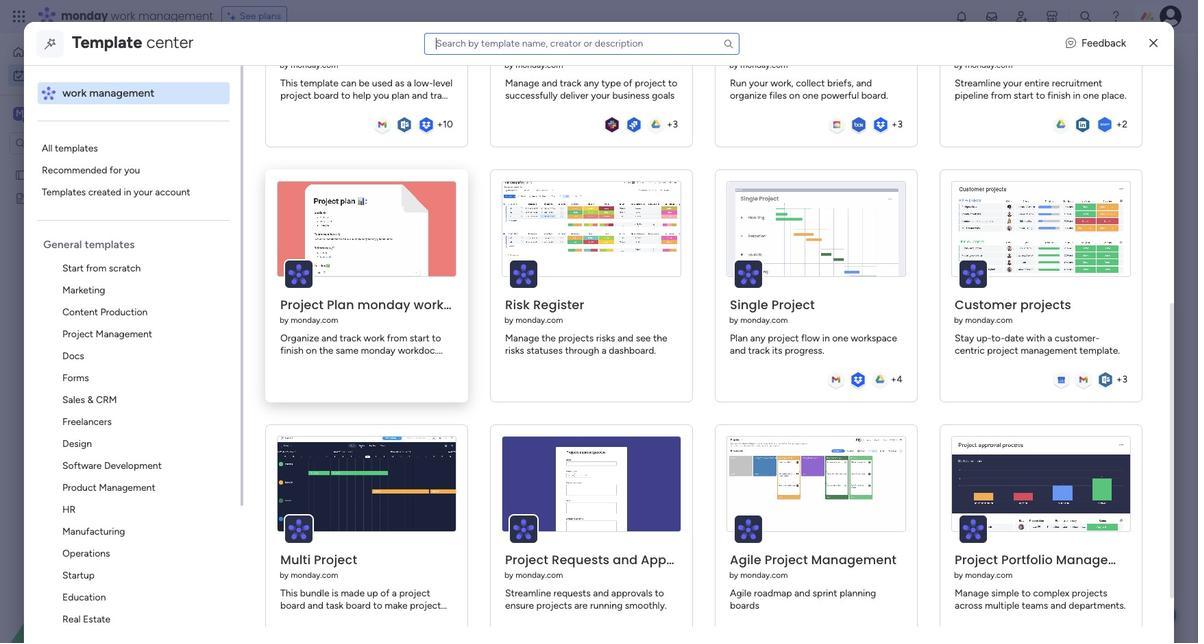 Task type: vqa. For each thing, say whether or not it's contained in the screenshot.
Management within Project Portfolio Management by monday.com
yes



Task type: describe. For each thing, give the bounding box(es) containing it.
scratch
[[109, 263, 141, 274]]

project requests and approvals by monday.com
[[505, 551, 705, 580]]

templates for general templates
[[85, 238, 135, 251]]

my work link
[[8, 64, 167, 86]]

1 vertical spatial risks
[[505, 345, 525, 356]]

ensure
[[505, 600, 534, 612]]

by inside multi project by monday.com
[[280, 570, 289, 580]]

any inside manage and track any type of project to successfully deliver your business goals
[[584, 77, 599, 89]]

content production
[[62, 307, 148, 318]]

lottie animation image
[[0, 505, 175, 643]]

close image
[[1150, 38, 1159, 49]]

dashboard.
[[609, 345, 657, 356]]

deliver
[[560, 90, 589, 101]]

and inside run your work, collect briefs, and organize files on one powerful board.
[[857, 77, 873, 89]]

by monday.com for manage and track any type of project to successfully deliver your business goals
[[505, 60, 563, 70]]

project inside multi project by monday.com
[[314, 551, 357, 568]]

software
[[62, 460, 102, 472]]

collect
[[796, 77, 826, 89]]

goals
[[652, 90, 675, 101]]

smoothly.
[[625, 600, 667, 612]]

agile roadmap and sprint planning boards
[[730, 588, 877, 612]]

in inside streamline your entire recruitment pipeline from start to finish in one place.
[[1074, 90, 1081, 101]]

invite members image
[[1016, 10, 1030, 23]]

agile for roadmap
[[730, 588, 752, 599]]

design
[[62, 438, 92, 450]]

of
[[624, 77, 633, 89]]

project inside agile project management by monday.com
[[765, 551, 809, 568]]

templates
[[42, 187, 86, 198]]

by inside agile project management by monday.com
[[730, 570, 739, 580]]

general templates
[[43, 238, 135, 251]]

streamline your entire recruitment pipeline from start to finish in one place.
[[955, 77, 1127, 101]]

1 horizontal spatial risks
[[597, 332, 616, 344]]

my first board
[[32, 169, 92, 180]]

to inside manage simple to complex projects across multiple teams and departments.
[[1022, 588, 1031, 599]]

estate
[[83, 614, 111, 626]]

1 vertical spatial management
[[89, 86, 155, 99]]

project inside the stay up-to-date with a customer- centric project management template.
[[988, 345, 1019, 356]]

meeting
[[32, 192, 68, 204]]

to inside manage and track any type of project to successfully deliver your business goals
[[669, 77, 678, 89]]

streamline for ensure
[[505, 588, 552, 599]]

powerful
[[822, 90, 860, 101]]

multi
[[281, 551, 311, 568]]

single
[[730, 296, 769, 313]]

notifications image
[[955, 10, 969, 23]]

sales
[[62, 394, 85, 406]]

requests
[[552, 551, 610, 568]]

and inside plan any project flow in one workspace and track its progress.
[[730, 345, 746, 356]]

you
[[124, 165, 140, 176]]

update feed image
[[986, 10, 999, 23]]

home option
[[8, 41, 167, 63]]

0 horizontal spatial monday
[[61, 8, 108, 24]]

and inside streamline requests and approvals to ensure projects are running smoothly.
[[593, 588, 609, 599]]

management inside agile project management by monday.com
[[812, 551, 897, 568]]

approvals
[[641, 551, 705, 568]]

running
[[590, 600, 623, 612]]

by monday.com for streamline your entire recruitment pipeline from start to finish in one place.
[[955, 60, 1013, 70]]

roadmap
[[754, 588, 793, 599]]

your inside run your work, collect briefs, and organize files on one powerful board.
[[750, 77, 769, 89]]

to-
[[992, 332, 1005, 344]]

its
[[773, 345, 783, 356]]

docs
[[62, 350, 84, 362]]

help image
[[1110, 10, 1124, 23]]

by inside project portfolio management by monday.com
[[955, 570, 964, 580]]

real
[[62, 614, 81, 626]]

for
[[110, 165, 122, 176]]

run your work, collect briefs, and organize files on one powerful board.
[[730, 77, 889, 101]]

work management
[[62, 86, 155, 99]]

templates for all templates
[[55, 143, 98, 154]]

10
[[443, 119, 453, 130]]

start
[[62, 263, 84, 274]]

a inside the stay up-to-date with a customer- centric project management template.
[[1048, 332, 1053, 344]]

+ 3 for run your work, collect briefs, and organize files on one powerful board.
[[892, 119, 903, 130]]

feedback
[[1082, 37, 1127, 50]]

agile project management by monday.com
[[730, 551, 897, 580]]

help button
[[1129, 604, 1177, 627]]

projects inside manage simple to complex projects across multiple teams and departments.
[[1073, 588, 1108, 599]]

crm
[[96, 394, 117, 406]]

1 the from the left
[[542, 332, 556, 344]]

approvals
[[612, 588, 653, 599]]

monday.com inside "project requests and approvals by monday.com"
[[516, 570, 563, 580]]

with
[[1027, 332, 1046, 344]]

work for my
[[47, 69, 68, 81]]

project plan monday workdoc by monday.com
[[280, 296, 468, 325]]

statuses
[[527, 345, 563, 356]]

m
[[16, 108, 24, 119]]

through
[[565, 345, 600, 356]]

v2 user feedback image
[[1067, 36, 1077, 51]]

one inside plan any project flow in one workspace and track its progress.
[[833, 332, 849, 344]]

organize
[[730, 90, 767, 101]]

explore element
[[38, 138, 241, 204]]

one inside streamline your entire recruitment pipeline from start to finish in one place.
[[1084, 90, 1100, 101]]

sales & crm
[[62, 394, 117, 406]]

public board image for my first board
[[14, 168, 27, 181]]

recruitment
[[1053, 77, 1103, 89]]

startup
[[62, 570, 95, 582]]

2 horizontal spatial + 3
[[1117, 374, 1128, 386]]

1 by monday.com from the left
[[280, 60, 338, 70]]

lottie animation element
[[0, 505, 175, 643]]

streamline requests and approvals to ensure projects are running smoothly.
[[505, 588, 667, 612]]

Search by template name, creator or description search field
[[425, 33, 740, 55]]

monday work management
[[61, 8, 213, 24]]

workdoc
[[414, 296, 468, 313]]

across
[[955, 600, 983, 612]]

hr
[[62, 504, 76, 516]]

are
[[575, 600, 588, 612]]

recommended for you
[[42, 165, 140, 176]]

monday.com inside "project plan monday workdoc by monday.com"
[[291, 315, 338, 325]]

by inside risk register by monday.com
[[505, 315, 514, 325]]

simple
[[992, 588, 1020, 599]]

product
[[62, 482, 97, 494]]

select product image
[[12, 10, 26, 23]]

my for my first board
[[32, 169, 45, 180]]

requests
[[554, 588, 591, 599]]

board.
[[862, 90, 889, 101]]

management inside the stay up-to-date with a customer- centric project management template.
[[1021, 345, 1078, 356]]

your inside the "explore" 'element'
[[134, 187, 153, 198]]

manage simple to complex projects across multiple teams and departments.
[[955, 588, 1127, 612]]

forms
[[62, 372, 89, 384]]

agile for project
[[730, 551, 762, 568]]

my work
[[32, 69, 68, 81]]

list box containing work management
[[38, 66, 243, 643]]

0 vertical spatial workspace
[[58, 107, 112, 120]]

main workspace
[[32, 107, 112, 120]]

board
[[67, 169, 92, 180]]

search image
[[724, 38, 735, 49]]

+ 4
[[891, 374, 903, 386]]

public board image for meeting notes
[[14, 191, 27, 204]]

project inside "project requests and approvals by monday.com"
[[505, 551, 549, 568]]

+ 2
[[1117, 119, 1128, 130]]

run
[[730, 77, 747, 89]]

by inside "project requests and approvals by monday.com"
[[505, 570, 514, 580]]

project inside work management templates element
[[62, 329, 93, 340]]

project management
[[62, 329, 152, 340]]

monday.com inside customer projects by monday.com
[[966, 315, 1013, 325]]

all
[[42, 143, 53, 154]]

stay
[[955, 332, 975, 344]]

operations
[[62, 548, 110, 560]]

created
[[88, 187, 121, 198]]

a inside the manage the projects risks and see the risks statuses through a dashboard.
[[602, 345, 607, 356]]

production
[[100, 307, 148, 318]]

work management templates element
[[38, 258, 241, 643]]

home link
[[8, 41, 167, 63]]

project portfolio management by monday.com
[[955, 551, 1142, 580]]



Task type: locate. For each thing, give the bounding box(es) containing it.
0 horizontal spatial from
[[86, 263, 107, 274]]

0 horizontal spatial project
[[635, 77, 666, 89]]

agile inside agile project management by monday.com
[[730, 551, 762, 568]]

boards
[[730, 600, 760, 612]]

manage up statuses at left bottom
[[505, 332, 540, 344]]

manage inside manage and track any type of project to successfully deliver your business goals
[[505, 77, 540, 89]]

None search field
[[425, 33, 740, 55]]

any
[[584, 77, 599, 89], [751, 332, 766, 344]]

0 horizontal spatial risks
[[505, 345, 525, 356]]

software development
[[62, 460, 162, 472]]

management
[[96, 329, 152, 340], [99, 482, 155, 494], [812, 551, 897, 568], [1057, 551, 1142, 568]]

feedback link
[[1067, 36, 1127, 51]]

2 horizontal spatial 3
[[1123, 374, 1128, 386]]

all templates
[[42, 143, 98, 154]]

content
[[62, 307, 98, 318]]

projects down requests
[[537, 600, 572, 612]]

0 horizontal spatial plan
[[327, 296, 354, 313]]

projects inside streamline requests and approvals to ensure projects are running smoothly.
[[537, 600, 572, 612]]

0 vertical spatial a
[[1048, 332, 1053, 344]]

teams
[[1023, 600, 1049, 612]]

streamline for from
[[955, 77, 1001, 89]]

center
[[146, 32, 194, 52]]

2 vertical spatial management
[[1021, 345, 1078, 356]]

templates up start from scratch
[[85, 238, 135, 251]]

by monday.com up successfully at left
[[505, 60, 563, 70]]

by inside "project plan monday workdoc by monday.com"
[[280, 315, 289, 325]]

plan inside "project plan monday workdoc by monday.com"
[[327, 296, 354, 313]]

and up the 'approvals'
[[613, 551, 638, 568]]

&
[[87, 394, 94, 406]]

agile up roadmap
[[730, 551, 762, 568]]

monday.com inside multi project by monday.com
[[291, 570, 338, 580]]

one inside run your work, collect briefs, and organize files on one powerful board.
[[803, 90, 819, 101]]

and inside manage and track any type of project to successfully deliver your business goals
[[542, 77, 558, 89]]

management up planning
[[812, 551, 897, 568]]

monday marketplace image
[[1046, 10, 1060, 23]]

plan any project flow in one workspace and track its progress.
[[730, 332, 898, 356]]

2 the from the left
[[654, 332, 668, 344]]

templates
[[55, 143, 98, 154], [85, 238, 135, 251]]

1 vertical spatial workspace
[[851, 332, 898, 344]]

projects up through
[[559, 332, 594, 344]]

monday.com inside risk register by monday.com
[[516, 315, 563, 325]]

to up goals
[[669, 77, 678, 89]]

monday.com inside agile project management by monday.com
[[741, 570, 788, 580]]

2 by monday.com from the left
[[505, 60, 563, 70]]

and down complex
[[1051, 600, 1067, 612]]

3 for manage and track any type of project to successfully deliver your business goals
[[673, 119, 678, 130]]

streamline up pipeline
[[955, 77, 1001, 89]]

3 by monday.com from the left
[[730, 60, 788, 70]]

your up organize
[[750, 77, 769, 89]]

project inside project portfolio management by monday.com
[[955, 551, 999, 568]]

1 vertical spatial manage
[[505, 332, 540, 344]]

Search in workspace field
[[29, 135, 115, 151]]

a right with
[[1048, 332, 1053, 344]]

1 vertical spatial project
[[768, 332, 799, 344]]

0 vertical spatial manage
[[505, 77, 540, 89]]

business
[[613, 90, 650, 101]]

2 horizontal spatial in
[[1074, 90, 1081, 101]]

from inside work management templates element
[[86, 263, 107, 274]]

+ 10
[[437, 119, 453, 130]]

monday left workdoc
[[358, 296, 411, 313]]

2 vertical spatial work
[[62, 86, 87, 99]]

by monday.com up pipeline
[[955, 60, 1013, 70]]

2 agile from the top
[[730, 588, 752, 599]]

notes
[[70, 192, 96, 204]]

the
[[542, 332, 556, 344], [654, 332, 668, 344]]

in down recruitment
[[1074, 90, 1081, 101]]

pipeline
[[955, 90, 989, 101]]

in right flow
[[823, 332, 830, 344]]

manage up across
[[955, 588, 990, 599]]

1 horizontal spatial in
[[823, 332, 830, 344]]

streamline
[[955, 77, 1001, 89], [505, 588, 552, 599]]

stay up-to-date with a customer- centric project management template.
[[955, 332, 1121, 356]]

1 vertical spatial any
[[751, 332, 766, 344]]

0 vertical spatial public board image
[[14, 168, 27, 181]]

to
[[669, 77, 678, 89], [1037, 90, 1046, 101], [655, 588, 665, 599], [1022, 588, 1031, 599]]

from right the "start"
[[86, 263, 107, 274]]

finish
[[1048, 90, 1071, 101]]

my down home
[[32, 69, 45, 81]]

0 vertical spatial agile
[[730, 551, 762, 568]]

manage inside manage simple to complex projects across multiple teams and departments.
[[955, 588, 990, 599]]

1 vertical spatial in
[[124, 187, 131, 198]]

manage and track any type of project to successfully deliver your business goals
[[505, 77, 678, 101]]

2 horizontal spatial project
[[988, 345, 1019, 356]]

track up deliver in the left top of the page
[[560, 77, 582, 89]]

public board image left first at the top of page
[[14, 168, 27, 181]]

your up start
[[1004, 77, 1023, 89]]

my
[[32, 69, 45, 81], [32, 169, 45, 180]]

2 vertical spatial manage
[[955, 588, 990, 599]]

1 vertical spatial from
[[86, 263, 107, 274]]

the up statuses at left bottom
[[542, 332, 556, 344]]

0 vertical spatial management
[[138, 8, 213, 24]]

manage for project
[[955, 588, 990, 599]]

and inside agile roadmap and sprint planning boards
[[795, 588, 811, 599]]

0 vertical spatial my
[[32, 69, 45, 81]]

management up departments.
[[1057, 551, 1142, 568]]

4 by monday.com from the left
[[955, 60, 1013, 70]]

1 horizontal spatial track
[[749, 345, 770, 356]]

workspace image
[[13, 106, 27, 121]]

manage up successfully at left
[[505, 77, 540, 89]]

list box
[[38, 66, 243, 643], [0, 160, 175, 395]]

and up running
[[593, 588, 609, 599]]

a
[[1048, 332, 1053, 344], [602, 345, 607, 356]]

project
[[281, 296, 324, 313], [772, 296, 815, 313], [62, 329, 93, 340], [314, 551, 357, 568], [505, 551, 549, 568], [765, 551, 809, 568], [955, 551, 999, 568]]

main
[[32, 107, 56, 120]]

files
[[770, 90, 787, 101]]

manage the projects risks and see the risks statuses through a dashboard.
[[505, 332, 668, 356]]

agile up boards
[[730, 588, 752, 599]]

template.
[[1080, 345, 1121, 356]]

project inside "project plan monday workdoc by monday.com"
[[281, 296, 324, 313]]

recommended
[[42, 165, 107, 176]]

and inside "project requests and approvals by monday.com"
[[613, 551, 638, 568]]

my left first at the top of page
[[32, 169, 45, 180]]

your down you
[[134, 187, 153, 198]]

0 vertical spatial risks
[[597, 332, 616, 344]]

monday.com inside 'single project by monday.com'
[[741, 315, 788, 325]]

by inside customer projects by monday.com
[[955, 315, 964, 325]]

2 vertical spatial project
[[988, 345, 1019, 356]]

0 vertical spatial monday
[[61, 8, 108, 24]]

list box containing my first board
[[0, 160, 175, 395]]

by monday.com down plans
[[280, 60, 338, 70]]

single project by monday.com
[[730, 296, 815, 325]]

customer projects by monday.com
[[955, 296, 1072, 325]]

0 vertical spatial templates
[[55, 143, 98, 154]]

plan inside plan any project flow in one workspace and track its progress.
[[730, 332, 748, 344]]

1 horizontal spatial from
[[992, 90, 1012, 101]]

multi project by monday.com
[[280, 551, 357, 580]]

your inside streamline your entire recruitment pipeline from start to finish in one place.
[[1004, 77, 1023, 89]]

projects inside customer projects by monday.com
[[1021, 296, 1072, 313]]

product management
[[62, 482, 155, 494]]

any down 'single project by monday.com'
[[751, 332, 766, 344]]

0 vertical spatial plan
[[327, 296, 354, 313]]

0 vertical spatial from
[[992, 90, 1012, 101]]

and left the its
[[730, 345, 746, 356]]

1 agile from the top
[[730, 551, 762, 568]]

1 vertical spatial my
[[32, 169, 45, 180]]

templates created in your account
[[42, 187, 190, 198]]

from inside streamline your entire recruitment pipeline from start to finish in one place.
[[992, 90, 1012, 101]]

management inside project portfolio management by monday.com
[[1057, 551, 1142, 568]]

to inside streamline requests and approvals to ensure projects are running smoothly.
[[655, 588, 665, 599]]

risk
[[505, 296, 530, 313]]

work
[[111, 8, 135, 24], [47, 69, 68, 81], [62, 86, 87, 99]]

see
[[636, 332, 651, 344]]

0 vertical spatial streamline
[[955, 77, 1001, 89]]

in inside the "explore" 'element'
[[124, 187, 131, 198]]

0 vertical spatial track
[[560, 77, 582, 89]]

2
[[1123, 119, 1128, 130]]

0 horizontal spatial in
[[124, 187, 131, 198]]

departments.
[[1070, 600, 1127, 612]]

and inside manage simple to complex projects across multiple teams and departments.
[[1051, 600, 1067, 612]]

3 for run your work, collect briefs, and organize files on one powerful board.
[[898, 119, 903, 130]]

track
[[560, 77, 582, 89], [749, 345, 770, 356]]

from left start
[[992, 90, 1012, 101]]

+ 3 for manage and track any type of project to successfully deliver your business goals
[[667, 119, 678, 130]]

any left type
[[584, 77, 599, 89]]

streamline inside streamline requests and approvals to ensure projects are running smoothly.
[[505, 588, 552, 599]]

0 vertical spatial project
[[635, 77, 666, 89]]

management down with
[[1021, 345, 1078, 356]]

manage for risk
[[505, 332, 540, 344]]

1 vertical spatial a
[[602, 345, 607, 356]]

workspace selection element
[[13, 106, 115, 123]]

to down entire at the top of the page
[[1037, 90, 1046, 101]]

register
[[534, 296, 585, 313]]

a right through
[[602, 345, 607, 356]]

public board image left meeting
[[14, 191, 27, 204]]

1 horizontal spatial plan
[[730, 332, 748, 344]]

start
[[1014, 90, 1034, 101]]

monday.com
[[291, 60, 338, 70], [516, 60, 563, 70], [741, 60, 788, 70], [966, 60, 1013, 70], [291, 315, 338, 325], [516, 315, 563, 325], [741, 315, 788, 325], [966, 315, 1013, 325], [291, 570, 338, 580], [516, 570, 563, 580], [741, 570, 788, 580], [966, 570, 1013, 580]]

1 horizontal spatial any
[[751, 332, 766, 344]]

and up successfully at left
[[542, 77, 558, 89]]

track inside plan any project flow in one workspace and track its progress.
[[749, 345, 770, 356]]

on
[[790, 90, 801, 101]]

to inside streamline your entire recruitment pipeline from start to finish in one place.
[[1037, 90, 1046, 101]]

successfully
[[505, 90, 558, 101]]

0 vertical spatial any
[[584, 77, 599, 89]]

management down production
[[96, 329, 152, 340]]

planning
[[840, 588, 877, 599]]

any inside plan any project flow in one workspace and track its progress.
[[751, 332, 766, 344]]

by monday.com up run
[[730, 60, 788, 70]]

0 vertical spatial in
[[1074, 90, 1081, 101]]

projects up with
[[1021, 296, 1072, 313]]

1 vertical spatial track
[[749, 345, 770, 356]]

in down you
[[124, 187, 131, 198]]

my work option
[[8, 64, 167, 86]]

track inside manage and track any type of project to successfully deliver your business goals
[[560, 77, 582, 89]]

1 horizontal spatial + 3
[[892, 119, 903, 130]]

0 horizontal spatial streamline
[[505, 588, 552, 599]]

templates inside the "explore" 'element'
[[55, 143, 98, 154]]

1 horizontal spatial one
[[833, 332, 849, 344]]

work down home
[[47, 69, 68, 81]]

project inside plan any project flow in one workspace and track its progress.
[[768, 332, 799, 344]]

customer-
[[1055, 332, 1100, 344]]

1 vertical spatial work
[[47, 69, 68, 81]]

option
[[0, 162, 175, 165]]

work for monday
[[111, 8, 135, 24]]

management down development
[[99, 482, 155, 494]]

1 horizontal spatial monday
[[358, 296, 411, 313]]

management down template center in the left of the page
[[89, 86, 155, 99]]

0 horizontal spatial 3
[[673, 119, 678, 130]]

1 vertical spatial agile
[[730, 588, 752, 599]]

management up center at the left of page
[[138, 8, 213, 24]]

see plans
[[240, 10, 281, 22]]

to up smoothly.
[[655, 588, 665, 599]]

first
[[48, 169, 65, 180]]

workspace up + 4
[[851, 332, 898, 344]]

monday up template
[[61, 8, 108, 24]]

my for my work
[[32, 69, 45, 81]]

and inside the manage the projects risks and see the risks statuses through a dashboard.
[[618, 332, 634, 344]]

2 public board image from the top
[[14, 191, 27, 204]]

1 vertical spatial streamline
[[505, 588, 552, 599]]

1 horizontal spatial a
[[1048, 332, 1053, 344]]

1 public board image from the top
[[14, 168, 27, 181]]

1 vertical spatial public board image
[[14, 191, 27, 204]]

streamline inside streamline your entire recruitment pipeline from start to finish in one place.
[[955, 77, 1001, 89]]

1 vertical spatial templates
[[85, 238, 135, 251]]

one right flow
[[833, 332, 849, 344]]

risks up through
[[597, 332, 616, 344]]

template center
[[72, 32, 194, 52]]

one down recruitment
[[1084, 90, 1100, 101]]

2 horizontal spatial one
[[1084, 90, 1100, 101]]

streamline up ensure
[[505, 588, 552, 599]]

track left the its
[[749, 345, 770, 356]]

1 horizontal spatial 3
[[898, 119, 903, 130]]

and up board.
[[857, 77, 873, 89]]

monday.com inside project portfolio management by monday.com
[[966, 570, 1013, 580]]

workspace down work management
[[58, 107, 112, 120]]

to up teams in the bottom of the page
[[1022, 588, 1031, 599]]

place.
[[1102, 90, 1127, 101]]

templates up recommended at the left of the page
[[55, 143, 98, 154]]

start from scratch
[[62, 263, 141, 274]]

real estate
[[62, 614, 111, 626]]

1 vertical spatial plan
[[730, 332, 748, 344]]

and left sprint
[[795, 588, 811, 599]]

1 horizontal spatial workspace
[[851, 332, 898, 344]]

your inside manage and track any type of project to successfully deliver your business goals
[[591, 90, 611, 101]]

monday inside "project plan monday workdoc by monday.com"
[[358, 296, 411, 313]]

0 vertical spatial work
[[111, 8, 135, 24]]

1 horizontal spatial the
[[654, 332, 668, 344]]

public board image
[[14, 168, 27, 181], [14, 191, 27, 204]]

0 horizontal spatial + 3
[[667, 119, 678, 130]]

general templates heading
[[43, 237, 241, 252]]

by inside 'single project by monday.com'
[[730, 315, 739, 325]]

portfolio
[[1002, 551, 1054, 568]]

0 horizontal spatial one
[[803, 90, 819, 101]]

project up goals
[[635, 77, 666, 89]]

work up template center in the left of the page
[[111, 8, 135, 24]]

my inside list box
[[32, 169, 45, 180]]

project inside manage and track any type of project to successfully deliver your business goals
[[635, 77, 666, 89]]

templates inside heading
[[85, 238, 135, 251]]

project inside 'single project by monday.com'
[[772, 296, 815, 313]]

0 horizontal spatial a
[[602, 345, 607, 356]]

your down type
[[591, 90, 611, 101]]

plan
[[327, 296, 354, 313], [730, 332, 748, 344]]

1 vertical spatial monday
[[358, 296, 411, 313]]

type
[[602, 77, 621, 89]]

projects inside the manage the projects risks and see the risks statuses through a dashboard.
[[559, 332, 594, 344]]

one down collect
[[803, 90, 819, 101]]

project up the its
[[768, 332, 799, 344]]

1 horizontal spatial project
[[768, 332, 799, 344]]

work up "main workspace"
[[62, 86, 87, 99]]

1 horizontal spatial streamline
[[955, 77, 1001, 89]]

by monday.com
[[280, 60, 338, 70], [505, 60, 563, 70], [730, 60, 788, 70], [955, 60, 1013, 70]]

manage inside the manage the projects risks and see the risks statuses through a dashboard.
[[505, 332, 540, 344]]

0 horizontal spatial the
[[542, 332, 556, 344]]

and up dashboard.
[[618, 332, 634, 344]]

0 horizontal spatial workspace
[[58, 107, 112, 120]]

help
[[1141, 609, 1165, 622]]

my inside my work option
[[32, 69, 45, 81]]

the right "see"
[[654, 332, 668, 344]]

search everything image
[[1080, 10, 1093, 23]]

0 horizontal spatial track
[[560, 77, 582, 89]]

by
[[280, 60, 289, 70], [505, 60, 514, 70], [730, 60, 739, 70], [955, 60, 964, 70], [280, 315, 289, 325], [505, 315, 514, 325], [730, 315, 739, 325], [955, 315, 964, 325], [280, 570, 289, 580], [505, 570, 514, 580], [730, 570, 739, 580], [955, 570, 964, 580]]

work inside option
[[47, 69, 68, 81]]

freelancers
[[62, 416, 112, 428]]

0 horizontal spatial any
[[584, 77, 599, 89]]

projects up departments.
[[1073, 588, 1108, 599]]

agile inside agile roadmap and sprint planning boards
[[730, 588, 752, 599]]

entire
[[1025, 77, 1050, 89]]

in inside plan any project flow in one workspace and track its progress.
[[823, 332, 830, 344]]

workspace
[[58, 107, 112, 120], [851, 332, 898, 344]]

by monday.com for run your work, collect briefs, and organize files on one powerful board.
[[730, 60, 788, 70]]

kendall parks image
[[1161, 5, 1182, 27]]

2 vertical spatial in
[[823, 332, 830, 344]]

workspace inside plan any project flow in one workspace and track its progress.
[[851, 332, 898, 344]]

manage
[[505, 77, 540, 89], [505, 332, 540, 344], [955, 588, 990, 599]]

project down to-
[[988, 345, 1019, 356]]

risks left statuses at left bottom
[[505, 345, 525, 356]]



